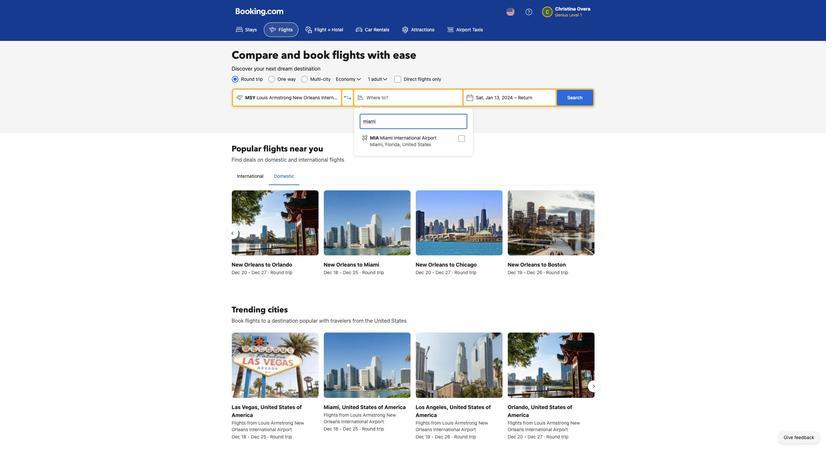 Task type: describe. For each thing, give the bounding box(es) containing it.
america inside miami, united states of america flights from louis armstrong new orleans international airport dec 18 - dec 25 · round trip
[[385, 404, 406, 410]]

· inside new orleans to boston dec 19 - dec 26 · round trip
[[544, 270, 545, 275]]

armstrong inside miami, united states of america flights from louis armstrong new orleans international airport dec 18 - dec 25 · round trip
[[363, 412, 385, 418]]

popular
[[232, 144, 262, 154]]

miami, inside miami, united states of america flights from louis armstrong new orleans international airport dec 18 - dec 25 · round trip
[[324, 404, 341, 410]]

airport inside los angeles, united states of america flights from louis armstrong new orleans international airport dec 19 - dec 26 · round trip
[[461, 426, 476, 432]]

new inside miami, united states of america flights from louis armstrong new orleans international airport dec 18 - dec 25 · round trip
[[387, 412, 396, 418]]

las vegas, united states of america image
[[232, 333, 319, 398]]

las
[[232, 404, 241, 410]]

america inside los angeles, united states of america flights from louis armstrong new orleans international airport dec 19 - dec 26 · round trip
[[416, 412, 437, 418]]

states inside orlando, united states of america flights from louis armstrong new orleans international airport dec 20 - dec 27 · round trip
[[550, 404, 566, 410]]

- inside new orleans to orlando dec 20 - dec 27 · round trip
[[248, 270, 250, 275]]

florida,
[[385, 142, 401, 147]]

25 inside miami, united states of america flights from louis armstrong new orleans international airport dec 18 - dec 25 · round trip
[[353, 426, 358, 431]]

sat, jan 13, 2024 – return button
[[464, 90, 556, 106]]

flight
[[315, 27, 327, 32]]

round inside orlando, united states of america flights from louis armstrong new orleans international airport dec 20 - dec 27 · round trip
[[547, 434, 560, 439]]

20 for new orleans to chicago
[[426, 270, 431, 275]]

attractions
[[411, 27, 435, 32]]

mia miami international airport miami, florida, united states
[[370, 135, 437, 147]]

new orleans to orlando dec 20 - dec 27 · round trip
[[232, 262, 293, 275]]

level
[[570, 13, 579, 17]]

flights inside orlando, united states of america flights from louis armstrong new orleans international airport dec 20 - dec 27 · round trip
[[508, 420, 522, 426]]

international inside mia miami international airport miami, florida, united states
[[394, 135, 421, 141]]

christina overa genius level 1
[[556, 6, 591, 17]]

louis inside las vegas, united states of america flights from louis armstrong new orleans international airport dec 18 - dec 25 · round trip
[[258, 420, 270, 426]]

26 inside new orleans to boston dec 19 - dec 26 · round trip
[[537, 270, 543, 275]]

miami, inside mia miami international airport miami, florida, united states
[[370, 142, 384, 147]]

stays
[[245, 27, 257, 32]]

to for boston
[[542, 262, 547, 268]]

orleans inside las vegas, united states of america flights from louis armstrong new orleans international airport dec 18 - dec 25 · round trip
[[232, 426, 248, 432]]

vegas,
[[242, 404, 259, 410]]

las vegas, united states of america flights from louis armstrong new orleans international airport dec 18 - dec 25 · round trip
[[232, 404, 304, 439]]

united inside las vegas, united states of america flights from louis armstrong new orleans international airport dec 18 - dec 25 · round trip
[[261, 404, 278, 410]]

region containing new orleans to orlando
[[227, 188, 600, 279]]

new orleans to boston dec 19 - dec 26 · round trip
[[508, 262, 569, 275]]

next
[[266, 66, 276, 72]]

miami inside mia miami international airport miami, florida, united states
[[380, 135, 393, 141]]

only
[[433, 76, 442, 82]]

ease
[[393, 48, 417, 63]]

· inside los angeles, united states of america flights from louis armstrong new orleans international airport dec 19 - dec 26 · round trip
[[452, 434, 453, 439]]

international inside los angeles, united states of america flights from louis armstrong new orleans international airport dec 19 - dec 26 · round trip
[[434, 426, 460, 432]]

flights link
[[264, 22, 299, 37]]

states inside the trending cities book flights to a destination popular with travelers from the united states
[[392, 318, 407, 324]]

los angeles, united states of america flights from louis armstrong new orleans international airport dec 19 - dec 26 · round trip
[[416, 404, 491, 439]]

destination inside the trending cities book flights to a destination popular with travelers from the united states
[[272, 318, 298, 324]]

trending
[[232, 305, 266, 316]]

find
[[232, 157, 242, 163]]

· inside orlando, united states of america flights from louis armstrong new orleans international airport dec 20 - dec 27 · round trip
[[544, 434, 545, 439]]

where
[[367, 95, 381, 100]]

economy
[[336, 76, 356, 82]]

of inside los angeles, united states of america flights from louis armstrong new orleans international airport dec 19 - dec 26 · round trip
[[486, 404, 491, 410]]

flight + hotel link
[[300, 22, 349, 37]]

orlando
[[272, 262, 292, 268]]

states inside mia miami international airport miami, florida, united states
[[418, 142, 431, 147]]

airport inside las vegas, united states of america flights from louis armstrong new orleans international airport dec 18 - dec 25 · round trip
[[277, 426, 292, 432]]

round inside miami, united states of america flights from louis armstrong new orleans international airport dec 18 - dec 25 · round trip
[[362, 426, 376, 431]]

city
[[323, 76, 331, 82]]

msy
[[245, 95, 256, 100]]

sat, jan 13, 2024 – return
[[476, 95, 533, 100]]

where to?
[[367, 95, 388, 100]]

orlando, united states of america flights from louis armstrong new orleans international airport dec 20 - dec 27 · round trip
[[508, 404, 580, 439]]

1 inside popup button
[[368, 76, 370, 82]]

states inside los angeles, united states of america flights from louis armstrong new orleans international airport dec 19 - dec 26 · round trip
[[468, 404, 485, 410]]

flights left only
[[418, 76, 431, 82]]

you
[[309, 144, 323, 154]]

international inside las vegas, united states of america flights from louis armstrong new orleans international airport dec 18 - dec 25 · round trip
[[250, 426, 276, 432]]

region containing las vegas, united states of america
[[227, 330, 600, 443]]

rentals
[[374, 27, 390, 32]]

tab list containing international
[[232, 168, 595, 185]]

states inside miami, united states of america flights from louis armstrong new orleans international airport dec 18 - dec 25 · round trip
[[360, 404, 377, 410]]

armstrong inside las vegas, united states of america flights from louis armstrong new orleans international airport dec 18 - dec 25 · round trip
[[271, 420, 293, 426]]

christina
[[556, 6, 576, 12]]

on
[[258, 157, 264, 163]]

miami, united states of america image
[[324, 333, 411, 398]]

trip inside 'new orleans to chicago dec 20 - dec 27 · round trip'
[[470, 270, 477, 275]]

airport taxis
[[457, 27, 483, 32]]

25 inside new orleans to miami dec 18 - dec 25 · round trip
[[353, 270, 358, 275]]

united inside orlando, united states of america flights from louis armstrong new orleans international airport dec 20 - dec 27 · round trip
[[531, 404, 548, 410]]

search button
[[557, 90, 593, 106]]

round trip
[[241, 76, 263, 82]]

taxis
[[473, 27, 483, 32]]

return
[[518, 95, 533, 100]]

to inside the trending cities book flights to a destination popular with travelers from the united states
[[262, 318, 266, 324]]

discover
[[232, 66, 253, 72]]

· inside miami, united states of america flights from louis armstrong new orleans international airport dec 18 - dec 25 · round trip
[[360, 426, 361, 431]]

one way
[[278, 76, 296, 82]]

genius
[[556, 13, 568, 17]]

flights inside las vegas, united states of america flights from louis armstrong new orleans international airport dec 18 - dec 25 · round trip
[[232, 420, 246, 426]]

- inside new orleans to miami dec 18 - dec 25 · round trip
[[340, 270, 342, 275]]

sat,
[[476, 95, 485, 100]]

new orleans to boston image
[[508, 190, 595, 255]]

united inside mia miami international airport miami, florida, united states
[[402, 142, 417, 147]]

18 inside las vegas, united states of america flights from louis armstrong new orleans international airport dec 18 - dec 25 · round trip
[[241, 434, 246, 439]]

to for miami
[[358, 262, 363, 268]]

los
[[416, 404, 425, 410]]

near
[[290, 144, 307, 154]]

and inside popular flights near you find deals on domestic and international flights
[[288, 157, 297, 163]]

popular
[[300, 318, 318, 324]]

direct
[[404, 76, 417, 82]]

give feedback
[[784, 435, 815, 440]]

international inside orlando, united states of america flights from louis armstrong new orleans international airport dec 20 - dec 27 · round trip
[[526, 426, 552, 432]]

orleans inside new orleans to miami dec 18 - dec 25 · round trip
[[336, 262, 356, 268]]

from inside miami, united states of america flights from louis armstrong new orleans international airport dec 18 - dec 25 · round trip
[[339, 412, 349, 418]]

dream
[[278, 66, 293, 72]]

2024
[[502, 95, 513, 100]]

new inside las vegas, united states of america flights from louis armstrong new orleans international airport dec 18 - dec 25 · round trip
[[295, 420, 304, 426]]

flights right the international
[[330, 157, 345, 163]]

to for orlando
[[266, 262, 271, 268]]

round inside 'new orleans to chicago dec 20 - dec 27 · round trip'
[[455, 270, 468, 275]]

a
[[268, 318, 271, 324]]

domestic button
[[269, 168, 300, 185]]

orlando,
[[508, 404, 530, 410]]

car rentals link
[[350, 22, 395, 37]]

from inside orlando, united states of america flights from louis armstrong new orleans international airport dec 20 - dec 27 · round trip
[[523, 420, 533, 426]]

new inside los angeles, united states of america flights from louis armstrong new orleans international airport dec 19 - dec 26 · round trip
[[479, 420, 488, 426]]

13,
[[495, 95, 501, 100]]

overa
[[577, 6, 591, 12]]

round inside los angeles, united states of america flights from louis armstrong new orleans international airport dec 19 - dec 26 · round trip
[[454, 434, 468, 439]]

compare and book flights with ease discover your next dream destination
[[232, 48, 417, 72]]

Airport or city text field
[[363, 118, 465, 125]]

27 for chicago
[[446, 270, 451, 275]]

msy louis armstrong new orleans international airport
[[245, 95, 364, 100]]

book
[[303, 48, 330, 63]]

1 inside christina overa genius level 1
[[580, 13, 582, 17]]

armstrong inside los angeles, united states of america flights from louis armstrong new orleans international airport dec 19 - dec 26 · round trip
[[455, 420, 478, 426]]

trip inside orlando, united states of america flights from louis armstrong new orleans international airport dec 20 - dec 27 · round trip
[[562, 434, 569, 439]]

miami, united states of america flights from louis armstrong new orleans international airport dec 18 - dec 25 · round trip
[[324, 404, 406, 431]]

angeles,
[[426, 404, 449, 410]]

car
[[365, 27, 373, 32]]

one
[[278, 76, 286, 82]]

–
[[514, 95, 517, 100]]

· inside las vegas, united states of america flights from louis armstrong new orleans international airport dec 18 - dec 25 · round trip
[[268, 434, 269, 439]]

search
[[568, 95, 583, 100]]

hotel
[[332, 27, 343, 32]]



Task type: locate. For each thing, give the bounding box(es) containing it.
with right popular
[[319, 318, 329, 324]]

new inside new orleans to boston dec 19 - dec 26 · round trip
[[508, 262, 519, 268]]

booking.com logo image
[[236, 8, 283, 16], [236, 8, 283, 16]]

trip inside new orleans to boston dec 19 - dec 26 · round trip
[[561, 270, 569, 275]]

1 horizontal spatial 20
[[426, 270, 431, 275]]

to for chicago
[[450, 262, 455, 268]]

international
[[299, 157, 328, 163]]

1 horizontal spatial 27
[[446, 270, 451, 275]]

- inside miami, united states of america flights from louis armstrong new orleans international airport dec 18 - dec 25 · round trip
[[340, 426, 342, 431]]

1 vertical spatial 26
[[445, 434, 451, 439]]

united
[[402, 142, 417, 147], [374, 318, 390, 324], [261, 404, 278, 410], [342, 404, 359, 410], [450, 404, 467, 410], [531, 404, 548, 410]]

compare
[[232, 48, 279, 63]]

stays link
[[230, 22, 263, 37]]

destination inside compare and book flights with ease discover your next dream destination
[[294, 66, 321, 72]]

of inside las vegas, united states of america flights from louis armstrong new orleans international airport dec 18 - dec 25 · round trip
[[297, 404, 302, 410]]

0 vertical spatial miami
[[380, 135, 393, 141]]

0 vertical spatial 19
[[518, 270, 523, 275]]

america inside las vegas, united states of america flights from louis armstrong new orleans international airport dec 18 - dec 25 · round trip
[[232, 412, 253, 418]]

1 horizontal spatial 1
[[580, 13, 582, 17]]

flights inside miami, united states of america flights from louis armstrong new orleans international airport dec 18 - dec 25 · round trip
[[324, 412, 338, 418]]

19 inside los angeles, united states of america flights from louis armstrong new orleans international airport dec 19 - dec 26 · round trip
[[426, 434, 431, 439]]

with inside compare and book flights with ease discover your next dream destination
[[368, 48, 391, 63]]

0 vertical spatial with
[[368, 48, 391, 63]]

0 horizontal spatial 1
[[368, 76, 370, 82]]

1 vertical spatial region
[[227, 330, 600, 443]]

trip inside miami, united states of america flights from louis armstrong new orleans international airport dec 18 - dec 25 · round trip
[[377, 426, 384, 431]]

1 down overa on the right top of the page
[[580, 13, 582, 17]]

destination down cities
[[272, 318, 298, 324]]

airport inside mia miami international airport miami, florida, united states
[[422, 135, 437, 141]]

airport inside miami, united states of america flights from louis armstrong new orleans international airport dec 18 - dec 25 · round trip
[[369, 419, 384, 424]]

of inside miami, united states of america flights from louis armstrong new orleans international airport dec 18 - dec 25 · round trip
[[378, 404, 383, 410]]

round
[[241, 76, 255, 82], [271, 270, 284, 275], [362, 270, 376, 275], [455, 270, 468, 275], [546, 270, 560, 275], [362, 426, 376, 431], [270, 434, 284, 439], [454, 434, 468, 439], [547, 434, 560, 439]]

tab list
[[232, 168, 595, 185]]

26 inside los angeles, united states of america flights from louis armstrong new orleans international airport dec 19 - dec 26 · round trip
[[445, 434, 451, 439]]

flights inside the trending cities book flights to a destination popular with travelers from the united states
[[245, 318, 260, 324]]

4 of from the left
[[567, 404, 573, 410]]

america down orlando,
[[508, 412, 529, 418]]

states inside las vegas, united states of america flights from louis armstrong new orleans international airport dec 18 - dec 25 · round trip
[[279, 404, 295, 410]]

america down los
[[416, 412, 437, 418]]

with inside the trending cities book flights to a destination popular with travelers from the united states
[[319, 318, 329, 324]]

to inside new orleans to boston dec 19 - dec 26 · round trip
[[542, 262, 547, 268]]

miami inside new orleans to miami dec 18 - dec 25 · round trip
[[364, 262, 379, 268]]

· inside 'new orleans to chicago dec 20 - dec 27 · round trip'
[[452, 270, 453, 275]]

airport
[[457, 27, 471, 32], [349, 95, 364, 100], [422, 135, 437, 141], [369, 419, 384, 424], [277, 426, 292, 432], [461, 426, 476, 432], [554, 426, 568, 432]]

boston
[[548, 262, 566, 268]]

1 horizontal spatial miami
[[380, 135, 393, 141]]

· inside new orleans to miami dec 18 - dec 25 · round trip
[[360, 270, 361, 275]]

1 horizontal spatial miami,
[[370, 142, 384, 147]]

chicago
[[456, 262, 477, 268]]

27 inside orlando, united states of america flights from louis armstrong new orleans international airport dec 20 - dec 27 · round trip
[[538, 434, 543, 439]]

popular flights near you find deals on domestic and international flights
[[232, 144, 345, 163]]

1 adult button
[[368, 75, 390, 83]]

trending cities book flights to a destination popular with travelers from the united states
[[232, 305, 407, 324]]

new inside orlando, united states of america flights from louis armstrong new orleans international airport dec 20 - dec 27 · round trip
[[571, 420, 580, 426]]

1 of from the left
[[297, 404, 302, 410]]

flights
[[333, 48, 365, 63], [418, 76, 431, 82], [264, 144, 288, 154], [330, 157, 345, 163], [245, 318, 260, 324]]

round inside las vegas, united states of america flights from louis armstrong new orleans international airport dec 18 - dec 25 · round trip
[[270, 434, 284, 439]]

domestic
[[265, 157, 287, 163]]

new orleans to orlando image
[[232, 190, 319, 255]]

airport taxis link
[[442, 22, 489, 37]]

flights up economy
[[333, 48, 365, 63]]

international inside miami, united states of america flights from louis armstrong new orleans international airport dec 18 - dec 25 · round trip
[[342, 419, 368, 424]]

0 vertical spatial region
[[227, 188, 600, 279]]

to?
[[382, 95, 388, 100]]

25 inside las vegas, united states of america flights from louis armstrong new orleans international airport dec 18 - dec 25 · round trip
[[261, 434, 266, 439]]

america down las
[[232, 412, 253, 418]]

0 horizontal spatial miami
[[364, 262, 379, 268]]

destination
[[294, 66, 321, 72], [272, 318, 298, 324]]

and
[[281, 48, 301, 63], [288, 157, 297, 163]]

book
[[232, 318, 244, 324]]

0 horizontal spatial with
[[319, 318, 329, 324]]

orleans inside miami, united states of america flights from louis armstrong new orleans international airport dec 18 - dec 25 · round trip
[[324, 419, 340, 424]]

· inside new orleans to orlando dec 20 - dec 27 · round trip
[[268, 270, 269, 275]]

0 horizontal spatial 19
[[426, 434, 431, 439]]

orleans inside orlando, united states of america flights from louis armstrong new orleans international airport dec 20 - dec 27 · round trip
[[508, 426, 524, 432]]

0 vertical spatial 1
[[580, 13, 582, 17]]

orlando, united states of america image
[[508, 333, 595, 398]]

2 horizontal spatial 20
[[518, 434, 523, 439]]

flights inside los angeles, united states of america flights from louis armstrong new orleans international airport dec 19 - dec 26 · round trip
[[416, 420, 430, 426]]

0 vertical spatial 25
[[353, 270, 358, 275]]

flights
[[279, 27, 293, 32], [324, 412, 338, 418], [232, 420, 246, 426], [416, 420, 430, 426], [508, 420, 522, 426]]

2 horizontal spatial 27
[[538, 434, 543, 439]]

multi-
[[311, 76, 323, 82]]

new orleans to miami dec 18 - dec 25 · round trip
[[324, 262, 384, 275]]

0 horizontal spatial 20
[[241, 270, 247, 275]]

0 vertical spatial and
[[281, 48, 301, 63]]

0 horizontal spatial miami,
[[324, 404, 341, 410]]

united inside los angeles, united states of america flights from louis armstrong new orleans international airport dec 19 - dec 26 · round trip
[[450, 404, 467, 410]]

airport inside orlando, united states of america flights from louis armstrong new orleans international airport dec 20 - dec 27 · round trip
[[554, 426, 568, 432]]

adult
[[372, 76, 382, 82]]

feedback
[[795, 435, 815, 440]]

cities
[[268, 305, 288, 316]]

round inside new orleans to miami dec 18 - dec 25 · round trip
[[362, 270, 376, 275]]

armstrong
[[269, 95, 292, 100], [363, 412, 385, 418], [271, 420, 293, 426], [455, 420, 478, 426], [547, 420, 570, 426]]

26
[[537, 270, 543, 275], [445, 434, 451, 439]]

1 adult
[[368, 76, 382, 82]]

your
[[254, 66, 265, 72]]

new orleans to miami image
[[324, 190, 411, 255]]

2 of from the left
[[378, 404, 383, 410]]

1 region from the top
[[227, 188, 600, 279]]

- inside 'new orleans to chicago dec 20 - dec 27 · round trip'
[[432, 270, 435, 275]]

18
[[334, 270, 339, 275], [334, 426, 339, 431], [241, 434, 246, 439]]

1 horizontal spatial 19
[[518, 270, 523, 275]]

united inside the trending cities book flights to a destination popular with travelers from the united states
[[374, 318, 390, 324]]

round inside new orleans to boston dec 19 - dec 26 · round trip
[[546, 270, 560, 275]]

1 vertical spatial and
[[288, 157, 297, 163]]

trip
[[256, 76, 263, 82], [285, 270, 293, 275], [377, 270, 384, 275], [470, 270, 477, 275], [561, 270, 569, 275], [377, 426, 384, 431], [285, 434, 292, 439], [469, 434, 476, 439], [562, 434, 569, 439]]

region
[[227, 188, 600, 279], [227, 330, 600, 443]]

0 vertical spatial destination
[[294, 66, 321, 72]]

0 vertical spatial 26
[[537, 270, 543, 275]]

trip inside new orleans to orlando dec 20 - dec 27 · round trip
[[285, 270, 293, 275]]

from inside los angeles, united states of america flights from louis armstrong new orleans international airport dec 19 - dec 26 · round trip
[[431, 420, 441, 426]]

round inside new orleans to orlando dec 20 - dec 27 · round trip
[[271, 270, 284, 275]]

0 vertical spatial miami,
[[370, 142, 384, 147]]

·
[[268, 270, 269, 275], [360, 270, 361, 275], [452, 270, 453, 275], [544, 270, 545, 275], [360, 426, 361, 431], [268, 434, 269, 439], [452, 434, 453, 439], [544, 434, 545, 439]]

new
[[293, 95, 303, 100], [232, 262, 243, 268], [324, 262, 335, 268], [416, 262, 427, 268], [508, 262, 519, 268], [387, 412, 396, 418], [295, 420, 304, 426], [479, 420, 488, 426], [571, 420, 580, 426]]

20 for new orleans to orlando
[[241, 270, 247, 275]]

united inside miami, united states of america flights from louis armstrong new orleans international airport dec 18 - dec 25 · round trip
[[342, 404, 359, 410]]

flights inside compare and book flights with ease discover your next dream destination
[[333, 48, 365, 63]]

1 horizontal spatial 26
[[537, 270, 543, 275]]

2 vertical spatial 18
[[241, 434, 246, 439]]

new orleans to chicago image
[[416, 190, 503, 255]]

- inside new orleans to boston dec 19 - dec 26 · round trip
[[524, 270, 526, 275]]

domestic
[[274, 173, 294, 179]]

1 left adult
[[368, 76, 370, 82]]

19 inside new orleans to boston dec 19 - dec 26 · round trip
[[518, 270, 523, 275]]

louis
[[257, 95, 268, 100], [350, 412, 362, 418], [258, 420, 270, 426], [443, 420, 454, 426], [535, 420, 546, 426]]

miami
[[380, 135, 393, 141], [364, 262, 379, 268]]

car rentals
[[365, 27, 390, 32]]

louis inside los angeles, united states of america flights from louis armstrong new orleans international airport dec 19 - dec 26 · round trip
[[443, 420, 454, 426]]

from inside las vegas, united states of america flights from louis armstrong new orleans international airport dec 18 - dec 25 · round trip
[[247, 420, 257, 426]]

-
[[248, 270, 250, 275], [340, 270, 342, 275], [432, 270, 435, 275], [524, 270, 526, 275], [340, 426, 342, 431], [248, 434, 250, 439], [432, 434, 434, 439], [525, 434, 527, 439]]

18 inside new orleans to miami dec 18 - dec 25 · round trip
[[334, 270, 339, 275]]

new orleans to chicago dec 20 - dec 27 · round trip
[[416, 262, 477, 275]]

dec
[[232, 270, 240, 275], [252, 270, 260, 275], [324, 270, 332, 275], [343, 270, 352, 275], [416, 270, 424, 275], [436, 270, 444, 275], [508, 270, 516, 275], [527, 270, 536, 275], [324, 426, 332, 431], [343, 426, 352, 431], [232, 434, 240, 439], [251, 434, 260, 439], [416, 434, 424, 439], [435, 434, 444, 439], [508, 434, 516, 439], [528, 434, 536, 439]]

deals
[[243, 157, 256, 163]]

1 vertical spatial 25
[[353, 426, 358, 431]]

18 inside miami, united states of america flights from louis armstrong new orleans international airport dec 18 - dec 25 · round trip
[[334, 426, 339, 431]]

27 for orlando
[[261, 270, 267, 275]]

2 vertical spatial 25
[[261, 434, 266, 439]]

1 vertical spatial 1
[[368, 76, 370, 82]]

trip inside los angeles, united states of america flights from louis armstrong new orleans international airport dec 19 - dec 26 · round trip
[[469, 434, 476, 439]]

27 inside 'new orleans to chicago dec 20 - dec 27 · round trip'
[[446, 270, 451, 275]]

jan
[[486, 95, 493, 100]]

direct flights only
[[404, 76, 442, 82]]

destination up multi-
[[294, 66, 321, 72]]

0 horizontal spatial 27
[[261, 270, 267, 275]]

1 horizontal spatial with
[[368, 48, 391, 63]]

and down near
[[288, 157, 297, 163]]

give feedback button
[[779, 432, 820, 443]]

where to? button
[[355, 90, 463, 106]]

new inside new orleans to orlando dec 20 - dec 27 · round trip
[[232, 262, 243, 268]]

of inside orlando, united states of america flights from louis armstrong new orleans international airport dec 20 - dec 27 · round trip
[[567, 404, 573, 410]]

0 vertical spatial 18
[[334, 270, 339, 275]]

1 vertical spatial with
[[319, 318, 329, 324]]

1 vertical spatial miami,
[[324, 404, 341, 410]]

27
[[261, 270, 267, 275], [446, 270, 451, 275], [538, 434, 543, 439]]

flight + hotel
[[315, 27, 343, 32]]

give
[[784, 435, 794, 440]]

orleans
[[304, 95, 320, 100], [244, 262, 264, 268], [336, 262, 356, 268], [429, 262, 448, 268], [521, 262, 540, 268], [324, 419, 340, 424], [232, 426, 248, 432], [416, 426, 432, 432], [508, 426, 524, 432]]

orleans inside los angeles, united states of america flights from louis armstrong new orleans international airport dec 19 - dec 26 · round trip
[[416, 426, 432, 432]]

trip inside las vegas, united states of america flights from louis armstrong new orleans international airport dec 18 - dec 25 · round trip
[[285, 434, 292, 439]]

27 inside new orleans to orlando dec 20 - dec 27 · round trip
[[261, 270, 267, 275]]

- inside los angeles, united states of america flights from louis armstrong new orleans international airport dec 19 - dec 26 · round trip
[[432, 434, 434, 439]]

to inside new orleans to miami dec 18 - dec 25 · round trip
[[358, 262, 363, 268]]

19
[[518, 270, 523, 275], [426, 434, 431, 439]]

and up dream
[[281, 48, 301, 63]]

1 vertical spatial 19
[[426, 434, 431, 439]]

20 inside 'new orleans to chicago dec 20 - dec 27 · round trip'
[[426, 270, 431, 275]]

way
[[288, 76, 296, 82]]

1 vertical spatial destination
[[272, 318, 298, 324]]

america inside orlando, united states of america flights from louis armstrong new orleans international airport dec 20 - dec 27 · round trip
[[508, 412, 529, 418]]

flights down trending
[[245, 318, 260, 324]]

with up adult
[[368, 48, 391, 63]]

the
[[365, 318, 373, 324]]

international inside button
[[237, 173, 264, 179]]

- inside las vegas, united states of america flights from louis armstrong new orleans international airport dec 18 - dec 25 · round trip
[[248, 434, 250, 439]]

1
[[580, 13, 582, 17], [368, 76, 370, 82]]

3 of from the left
[[486, 404, 491, 410]]

1 vertical spatial 18
[[334, 426, 339, 431]]

multi-city
[[311, 76, 331, 82]]

international button
[[232, 168, 269, 185]]

0 horizontal spatial 26
[[445, 434, 451, 439]]

america left los
[[385, 404, 406, 410]]

1 vertical spatial miami
[[364, 262, 379, 268]]

mia
[[370, 135, 379, 141]]

louis inside miami, united states of america flights from louis armstrong new orleans international airport dec 18 - dec 25 · round trip
[[350, 412, 362, 418]]

orleans inside new orleans to orlando dec 20 - dec 27 · round trip
[[244, 262, 264, 268]]

20 inside orlando, united states of america flights from louis armstrong new orleans international airport dec 20 - dec 27 · round trip
[[518, 434, 523, 439]]

louis inside orlando, united states of america flights from louis armstrong new orleans international airport dec 20 - dec 27 · round trip
[[535, 420, 546, 426]]

- inside orlando, united states of america flights from louis armstrong new orleans international airport dec 20 - dec 27 · round trip
[[525, 434, 527, 439]]

from inside the trending cities book flights to a destination popular with travelers from the united states
[[353, 318, 364, 324]]

travelers
[[331, 318, 351, 324]]

of
[[297, 404, 302, 410], [378, 404, 383, 410], [486, 404, 491, 410], [567, 404, 573, 410]]

2 region from the top
[[227, 330, 600, 443]]

flights up domestic
[[264, 144, 288, 154]]

+
[[328, 27, 331, 32]]

los angeles, united states of america image
[[416, 333, 503, 398]]

armstrong inside orlando, united states of america flights from louis armstrong new orleans international airport dec 20 - dec 27 · round trip
[[547, 420, 570, 426]]

20
[[241, 270, 247, 275], [426, 270, 431, 275], [518, 434, 523, 439]]



Task type: vqa. For each thing, say whether or not it's contained in the screenshot.
of inside the Orlando, United States of America Flights from Louis Armstrong New Orleans International Airport Dec 20 - Dec 27 · Round trip
yes



